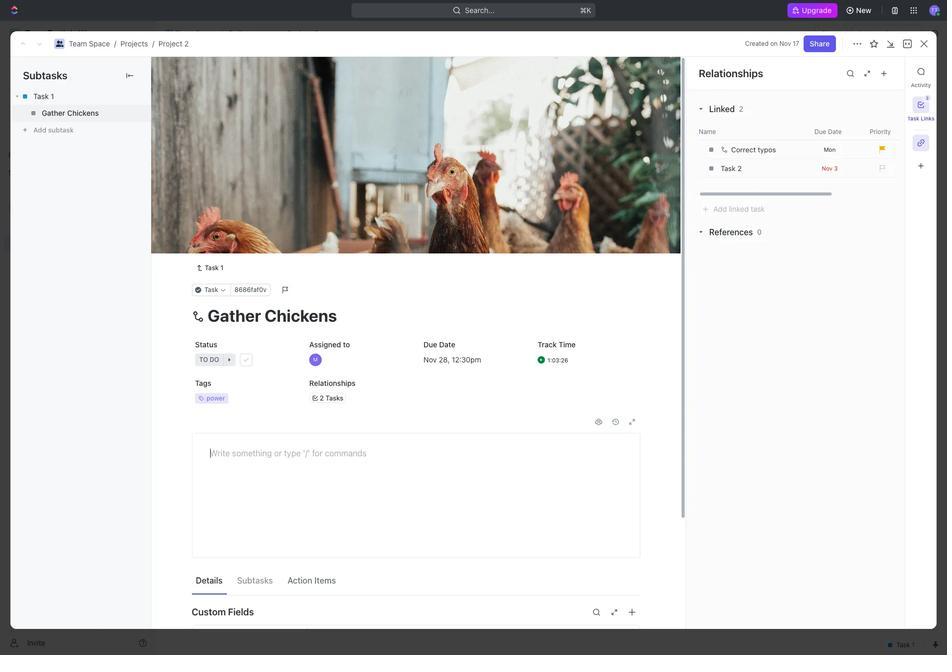 Task type: vqa. For each thing, say whether or not it's contained in the screenshot.
The Task 1
yes



Task type: describe. For each thing, give the bounding box(es) containing it.
favorites button
[[4, 149, 40, 162]]

0 vertical spatial project
[[288, 29, 312, 38]]

linked
[[729, 204, 749, 213]]

home
[[25, 54, 45, 63]]

0 vertical spatial project 2
[[288, 29, 319, 38]]

tags
[[195, 379, 211, 387]]

team space
[[175, 29, 216, 38]]

pm
[[470, 355, 481, 364]]

typos
[[758, 146, 776, 154]]

board link
[[192, 94, 215, 108]]

‎task 2
[[721, 164, 742, 173]]

0 vertical spatial add task
[[872, 67, 903, 76]]

tt
[[931, 7, 938, 13]]

home link
[[4, 51, 151, 67]]

date
[[439, 340, 455, 349]]

sidebar navigation
[[0, 21, 156, 655]]

due date button
[[803, 128, 855, 136]]

3
[[834, 165, 838, 171]]

2 button
[[913, 95, 931, 113]]

change cover button
[[580, 232, 640, 249]]

custom fields
[[192, 607, 254, 618]]

user group image
[[166, 31, 172, 36]]

gantt link
[[352, 94, 373, 108]]

1 button for 1
[[233, 180, 248, 191]]

new
[[856, 6, 871, 15]]

Edit task name text field
[[192, 306, 640, 325]]

on
[[770, 40, 778, 47]]

1 horizontal spatial nov
[[779, 40, 791, 47]]

items
[[314, 576, 336, 585]]

m
[[313, 356, 318, 363]]

add linked task
[[713, 204, 765, 213]]

table link
[[314, 94, 335, 108]]

created
[[745, 40, 769, 47]]

gather
[[42, 108, 65, 117]]

docs link
[[4, 86, 151, 103]]

nov 3 button
[[804, 165, 856, 172]]

mon
[[824, 146, 836, 153]]

,
[[447, 355, 450, 364]]

0 horizontal spatial project 2 link
[[159, 39, 189, 48]]

1 button for 2
[[234, 199, 249, 209]]

list
[[234, 96, 247, 105]]

set priority element
[[874, 161, 890, 176]]

0
[[757, 227, 762, 236]]

0 vertical spatial subtasks
[[23, 69, 67, 81]]

task sidebar content section
[[684, 57, 947, 629]]

change cover
[[586, 236, 633, 245]]

tasks
[[325, 393, 343, 402]]

2 tasks
[[319, 393, 343, 402]]

subtasks button
[[233, 571, 277, 590]]

space for team space
[[195, 29, 216, 38]]

task inside dropdown button
[[204, 286, 218, 294]]

action items
[[288, 576, 336, 585]]

tree inside sidebar navigation
[[4, 181, 151, 322]]

search...
[[465, 6, 495, 15]]

1 horizontal spatial team space link
[[162, 27, 219, 40]]

change
[[586, 236, 612, 245]]

12:30
[[451, 355, 470, 364]]

‎task
[[721, 164, 736, 173]]

0 horizontal spatial team space link
[[69, 39, 110, 48]]

correct typos
[[731, 146, 776, 154]]

Search tasks... text field
[[817, 118, 922, 134]]

0 vertical spatial projects
[[238, 29, 266, 38]]

created on nov 17
[[745, 40, 799, 47]]

favorites
[[8, 151, 36, 159]]

due date
[[815, 128, 842, 135]]

task
[[751, 204, 765, 213]]

inbox link
[[4, 68, 151, 85]]

1 horizontal spatial projects link
[[225, 27, 268, 40]]

‎task 2 link
[[718, 160, 801, 177]]

0 horizontal spatial projects
[[120, 39, 148, 48]]

share for share button underneath upgrade
[[821, 29, 841, 38]]

to inside dropdown button
[[199, 356, 208, 363]]

date
[[828, 128, 842, 135]]

task 2
[[210, 199, 232, 208]]

0 horizontal spatial relationships
[[309, 379, 355, 387]]

0 vertical spatial to do
[[193, 247, 213, 255]]

share for share button to the right of 17
[[810, 39, 830, 48]]

correct typos link
[[718, 141, 801, 159]]

priority
[[870, 128, 891, 135]]

0 vertical spatial to
[[193, 247, 202, 255]]

0 vertical spatial task 1 link
[[10, 88, 151, 105]]

2 vertical spatial project
[[181, 62, 228, 79]]

m button
[[306, 350, 412, 369]]

team for team space
[[175, 29, 193, 38]]

2 vertical spatial task 1
[[205, 264, 223, 272]]

add subtask button
[[10, 122, 151, 138]]

track time
[[537, 340, 575, 349]]

do inside dropdown button
[[209, 356, 219, 363]]

in progress
[[193, 147, 236, 155]]

assigned to
[[309, 340, 350, 349]]

2 inside button
[[926, 95, 929, 101]]

nov 28 , 12:30 pm
[[423, 355, 481, 364]]

1 horizontal spatial project 2 link
[[275, 27, 321, 40]]

1 vertical spatial add task
[[280, 147, 308, 155]]

1 vertical spatial project 2
[[181, 62, 243, 79]]

set priority image
[[874, 161, 890, 176]]

0 vertical spatial do
[[204, 247, 213, 255]]

gather chickens link
[[10, 105, 151, 122]]

add inside task sidebar content "section"
[[713, 204, 727, 213]]

1 vertical spatial project
[[159, 39, 182, 48]]

details
[[196, 576, 223, 585]]

8686faf0v
[[234, 286, 266, 294]]

board
[[195, 96, 215, 105]]

power
[[206, 394, 225, 402]]

calendar link
[[264, 94, 297, 108]]

linked 2
[[709, 104, 743, 114]]

reposition
[[536, 236, 573, 245]]

new button
[[842, 2, 878, 19]]



Task type: locate. For each thing, give the bounding box(es) containing it.
upgrade link
[[788, 3, 837, 18]]

correct
[[731, 146, 756, 154]]

user group image
[[56, 41, 63, 47], [11, 204, 19, 211]]

to down status
[[199, 356, 208, 363]]

task 1 link up the chickens
[[10, 88, 151, 105]]

custom fields button
[[192, 600, 640, 625]]

time
[[558, 340, 575, 349]]

nov for nov 28 , 12:30 pm
[[423, 355, 437, 364]]

automations button
[[852, 26, 906, 41]]

0 vertical spatial relationships
[[699, 67, 763, 79]]

17
[[793, 40, 799, 47]]

1 vertical spatial projects
[[120, 39, 148, 48]]

due date
[[423, 340, 455, 349]]

add task button
[[865, 63, 910, 80], [268, 145, 312, 158], [205, 216, 245, 228]]

tree
[[4, 181, 151, 322]]

user group image up "home" link at the left
[[56, 41, 63, 47]]

1:03:26
[[547, 356, 568, 363]]

1 vertical spatial due
[[423, 340, 437, 349]]

2 vertical spatial to
[[199, 356, 208, 363]]

share button right 17
[[804, 35, 836, 52]]

add linked task button
[[702, 204, 765, 213]]

nov left 17
[[779, 40, 791, 47]]

assignees
[[435, 122, 466, 130]]

1 horizontal spatial projects
[[238, 29, 266, 38]]

subtasks
[[23, 69, 67, 81], [237, 576, 273, 585]]

team up "home" link at the left
[[69, 39, 87, 48]]

power button
[[192, 389, 298, 408]]

add down task 2
[[210, 217, 224, 226]]

0 vertical spatial team
[[175, 29, 193, 38]]

nov 3
[[822, 165, 838, 171]]

1 vertical spatial to do
[[199, 356, 219, 363]]

2 vertical spatial add task
[[210, 217, 241, 226]]

calendar
[[266, 96, 297, 105]]

1 vertical spatial relationships
[[309, 379, 355, 387]]

do
[[204, 247, 213, 255], [209, 356, 219, 363]]

table
[[316, 96, 335, 105]]

fields
[[228, 607, 254, 618]]

1 vertical spatial nov
[[822, 165, 832, 171]]

relationships
[[699, 67, 763, 79], [309, 379, 355, 387]]

0 horizontal spatial user group image
[[11, 204, 19, 211]]

to
[[193, 247, 202, 255], [343, 340, 350, 349], [199, 356, 208, 363]]

links
[[921, 115, 935, 122]]

1 vertical spatial space
[[89, 39, 110, 48]]

0 horizontal spatial projects link
[[120, 39, 148, 48]]

1 horizontal spatial add task
[[280, 147, 308, 155]]

docs
[[25, 90, 42, 99]]

1 vertical spatial add task button
[[268, 145, 312, 158]]

gantt
[[354, 96, 373, 105]]

space inside team space link
[[195, 29, 216, 38]]

task 1 link up task dropdown button
[[192, 262, 228, 274]]

1 vertical spatial 1 button
[[234, 199, 249, 209]]

nov left 28
[[423, 355, 437, 364]]

0 horizontal spatial add task button
[[205, 216, 245, 228]]

1 horizontal spatial team
[[175, 29, 193, 38]]

1 horizontal spatial task 1 link
[[192, 262, 228, 274]]

0 vertical spatial 1 button
[[233, 180, 248, 191]]

automations
[[858, 29, 901, 38]]

reposition button
[[530, 232, 580, 249]]

add down calendar link
[[280, 147, 292, 155]]

1 vertical spatial task 1 link
[[192, 262, 228, 274]]

2 horizontal spatial add task
[[872, 67, 903, 76]]

0 vertical spatial share
[[821, 29, 841, 38]]

activity
[[911, 82, 931, 88]]

subtasks down home
[[23, 69, 67, 81]]

to do down status
[[199, 356, 219, 363]]

space for team space / projects / project 2
[[89, 39, 110, 48]]

task inside tab list
[[907, 115, 919, 122]]

team
[[175, 29, 193, 38], [69, 39, 87, 48]]

custom fields element
[[192, 625, 640, 655]]

task 1
[[33, 92, 54, 101], [210, 181, 231, 190], [205, 264, 223, 272]]

0 horizontal spatial team
[[69, 39, 87, 48]]

0 horizontal spatial space
[[89, 39, 110, 48]]

share button down upgrade
[[815, 25, 848, 42]]

custom
[[192, 607, 226, 618]]

1 horizontal spatial due
[[815, 128, 826, 135]]

project
[[288, 29, 312, 38], [159, 39, 182, 48], [181, 62, 228, 79]]

share button
[[815, 25, 848, 42], [804, 35, 836, 52]]

0 horizontal spatial project 2
[[181, 62, 243, 79]]

assigned
[[309, 340, 341, 349]]

1 vertical spatial team
[[69, 39, 87, 48]]

nov inside 'dropdown button'
[[822, 165, 832, 171]]

task sidebar navigation tab list
[[907, 63, 935, 174]]

task 1 up task dropdown button
[[205, 264, 223, 272]]

2
[[314, 29, 319, 38], [184, 39, 189, 48], [231, 62, 240, 79], [926, 95, 929, 101], [739, 104, 743, 113], [248, 147, 251, 155], [738, 164, 742, 173], [228, 199, 232, 208], [225, 247, 229, 255], [319, 393, 323, 402]]

add task
[[872, 67, 903, 76], [280, 147, 308, 155], [210, 217, 241, 226]]

1 horizontal spatial subtasks
[[237, 576, 273, 585]]

tags power
[[195, 379, 225, 402]]

1 vertical spatial do
[[209, 356, 219, 363]]

do down status
[[209, 356, 219, 363]]

to do button
[[192, 350, 298, 369]]

2 inside 'link'
[[738, 164, 742, 173]]

add inside button
[[33, 126, 46, 134]]

1 button right task 2
[[234, 199, 249, 209]]

user group image inside tree
[[11, 204, 19, 211]]

0 vertical spatial due
[[815, 128, 826, 135]]

2 horizontal spatial nov
[[822, 165, 832, 171]]

add task down task 2
[[210, 217, 241, 226]]

task 1 up dashboards at the left top of the page
[[33, 92, 54, 101]]

user group image down spaces in the left top of the page
[[11, 204, 19, 211]]

add down automations button
[[872, 67, 886, 76]]

add left the linked
[[713, 204, 727, 213]]

due for due date
[[423, 340, 437, 349]]

0 vertical spatial task 1
[[33, 92, 54, 101]]

2 vertical spatial add task button
[[205, 216, 245, 228]]

subtasks up fields
[[237, 576, 273, 585]]

2 horizontal spatial add task button
[[865, 63, 910, 80]]

to up task dropdown button
[[193, 247, 202, 255]]

1 vertical spatial subtasks
[[237, 576, 273, 585]]

0 horizontal spatial task 1 link
[[10, 88, 151, 105]]

subtask
[[48, 126, 74, 134]]

do up task dropdown button
[[204, 247, 213, 255]]

relationships up linked 2
[[699, 67, 763, 79]]

share down upgrade
[[821, 29, 841, 38]]

details button
[[192, 571, 227, 590]]

1 vertical spatial to
[[343, 340, 350, 349]]

1:03:26 button
[[534, 350, 640, 369]]

1 vertical spatial user group image
[[11, 204, 19, 211]]

to do up task dropdown button
[[193, 247, 213, 255]]

team right user group image
[[175, 29, 193, 38]]

project 2 link
[[275, 27, 321, 40], [159, 39, 189, 48]]

0 horizontal spatial due
[[423, 340, 437, 349]]

relationships inside task sidebar content "section"
[[699, 67, 763, 79]]

add down dashboards at the left top of the page
[[33, 126, 46, 134]]

share
[[821, 29, 841, 38], [810, 39, 830, 48]]

change cover button
[[580, 232, 640, 249]]

1 vertical spatial task 1
[[210, 181, 231, 190]]

task 1 link
[[10, 88, 151, 105], [192, 262, 228, 274]]

2 vertical spatial nov
[[423, 355, 437, 364]]

0 vertical spatial add task button
[[865, 63, 910, 80]]

nov
[[779, 40, 791, 47], [822, 165, 832, 171], [423, 355, 437, 364]]

add subtask
[[33, 126, 74, 134]]

add task down automations button
[[872, 67, 903, 76]]

progress
[[202, 147, 236, 155]]

list link
[[232, 94, 247, 108]]

2 inside linked 2
[[739, 104, 743, 113]]

0 vertical spatial nov
[[779, 40, 791, 47]]

1 horizontal spatial relationships
[[699, 67, 763, 79]]

dashboards link
[[4, 104, 151, 120]]

nov left 3
[[822, 165, 832, 171]]

due
[[815, 128, 826, 135], [423, 340, 437, 349]]

1 button down progress
[[233, 180, 248, 191]]

space right user group image
[[195, 29, 216, 38]]

team space link
[[162, 27, 219, 40], [69, 39, 110, 48]]

cover
[[614, 236, 633, 245]]

task 1 up task 2
[[210, 181, 231, 190]]

task button
[[192, 284, 231, 296]]

upgrade
[[802, 6, 832, 15]]

to do
[[193, 247, 213, 255], [199, 356, 219, 363]]

inbox
[[25, 72, 43, 81]]

⌘k
[[580, 6, 591, 15]]

to do inside dropdown button
[[199, 356, 219, 363]]

tt button
[[926, 2, 943, 19]]

due for due date
[[815, 128, 826, 135]]

1 horizontal spatial project 2
[[288, 29, 319, 38]]

due inside dropdown button
[[815, 128, 826, 135]]

0 vertical spatial space
[[195, 29, 216, 38]]

1 horizontal spatial add task button
[[268, 145, 312, 158]]

1 horizontal spatial space
[[195, 29, 216, 38]]

projects
[[238, 29, 266, 38], [120, 39, 148, 48]]

1 vertical spatial share
[[810, 39, 830, 48]]

/
[[221, 29, 223, 38], [270, 29, 273, 38], [114, 39, 116, 48], [152, 39, 154, 48]]

space up "home" link at the left
[[89, 39, 110, 48]]

0 horizontal spatial nov
[[423, 355, 437, 364]]

chickens
[[67, 108, 99, 117]]

add
[[872, 67, 886, 76], [33, 126, 46, 134], [280, 147, 292, 155], [713, 204, 727, 213], [210, 217, 224, 226]]

projects link
[[225, 27, 268, 40], [120, 39, 148, 48]]

0 horizontal spatial subtasks
[[23, 69, 67, 81]]

project 2
[[288, 29, 319, 38], [181, 62, 243, 79]]

add task button down automations button
[[865, 63, 910, 80]]

add task down calendar
[[280, 147, 308, 155]]

to up m dropdown button
[[343, 340, 350, 349]]

add task button down task 2
[[205, 216, 245, 228]]

track
[[537, 340, 557, 349]]

team for team space / projects / project 2
[[69, 39, 87, 48]]

share right 17
[[810, 39, 830, 48]]

status
[[195, 340, 217, 349]]

space
[[195, 29, 216, 38], [89, 39, 110, 48]]

linked
[[709, 104, 735, 114]]

0 horizontal spatial add task
[[210, 217, 241, 226]]

1 horizontal spatial user group image
[[56, 41, 63, 47]]

0 vertical spatial user group image
[[56, 41, 63, 47]]

hide button
[[537, 120, 559, 132]]

action
[[288, 576, 312, 585]]

relationships up 2 tasks
[[309, 379, 355, 387]]

nov for nov 3
[[822, 165, 832, 171]]

spaces
[[8, 169, 30, 177]]

28
[[439, 355, 447, 364]]

add task button down calendar link
[[268, 145, 312, 158]]

subtasks inside button
[[237, 576, 273, 585]]



